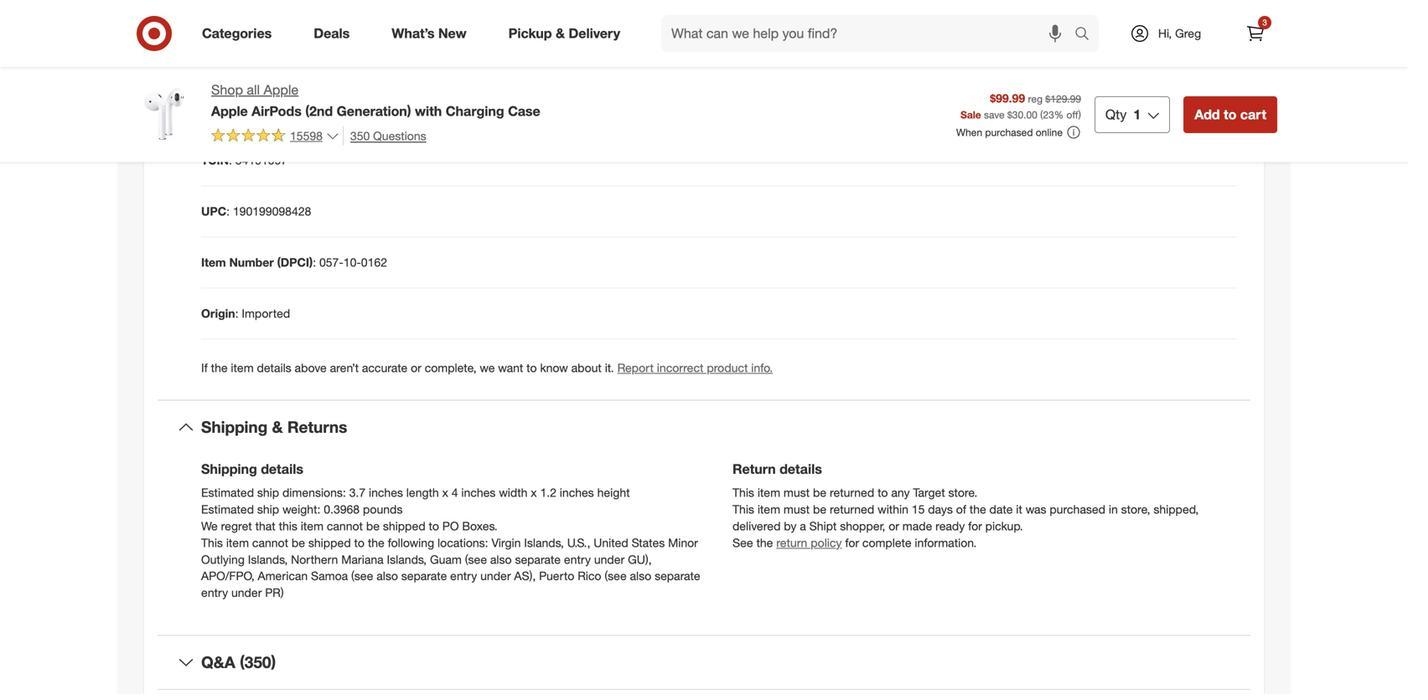 Task type: describe. For each thing, give the bounding box(es) containing it.
item right if
[[231, 361, 254, 375]]

guam
[[430, 553, 462, 567]]

to
[[388, 51, 400, 65]]

1 year limited warranty. to obtain a copy of the manufacturer's or supplier's warranty for this item prior to purchasing the item, please call target guest services at 1-800-591-3869
[[255, 51, 1202, 65]]

1 vertical spatial for
[[968, 519, 982, 534]]

1 vertical spatial or
[[411, 361, 421, 375]]

2 inches from the left
[[461, 486, 496, 500]]

united
[[594, 536, 628, 550]]

& for pickup
[[556, 25, 565, 42]]

when purchased online
[[956, 126, 1063, 139]]

info.
[[751, 361, 773, 375]]

height
[[597, 486, 630, 500]]

upc : 190199098428
[[201, 204, 311, 219]]

warranty
[[661, 51, 706, 65]]

the left item,
[[877, 51, 894, 65]]

a inside return details this item must be returned to any target store. this item must be returned within 15 days of the date it was purchased in store, shipped, delivered by a shipt shopper, or made ready for pickup. see the return policy for complete information.
[[800, 519, 806, 534]]

delivery
[[569, 25, 620, 42]]

when
[[956, 126, 982, 139]]

1 vertical spatial this
[[733, 502, 754, 517]]

15
[[912, 502, 925, 517]]

origin
[[201, 306, 235, 321]]

gu),
[[628, 553, 652, 567]]

0 horizontal spatial islands,
[[248, 553, 288, 567]]

greg
[[1175, 26, 1201, 41]]

: for imported
[[235, 306, 238, 321]]

1 horizontal spatial for
[[845, 536, 859, 550]]

1 inches from the left
[[369, 486, 403, 500]]

item,
[[897, 51, 923, 65]]

1 horizontal spatial islands,
[[387, 553, 427, 567]]

item number (dpci) : 057-10-0162
[[201, 255, 387, 270]]

item inside shipping details estimated ship dimensions: 3.7 inches length x 4 inches width x 1.2 inches height estimated ship weight: 0.3968 pounds we regret that this item cannot be shipped to po boxes.
[[301, 519, 324, 534]]

number
[[229, 255, 274, 270]]

1 estimated from the top
[[201, 486, 254, 500]]

: for 190199098428
[[226, 204, 230, 219]]

warranty.
[[336, 51, 385, 65]]

q&a
[[201, 653, 235, 672]]

rico
[[578, 569, 601, 584]]

qty 1
[[1105, 106, 1141, 123]]

search button
[[1067, 15, 1107, 55]]

1 ship from the top
[[257, 486, 279, 500]]

apo/fpo,
[[201, 569, 254, 584]]

street date : march 29, 2019
[[201, 102, 353, 116]]

1 horizontal spatial separate
[[515, 553, 561, 567]]

to inside button
[[1224, 106, 1237, 123]]

manufacturer's
[[511, 51, 590, 65]]

item down "return"
[[758, 486, 780, 500]]

cannot inside shipping details estimated ship dimensions: 3.7 inches length x 4 inches width x 1.2 inches height estimated ship weight: 0.3968 pounds we regret that this item cannot be shipped to po boxes.
[[327, 519, 363, 534]]

generation)
[[337, 103, 411, 119]]

product
[[707, 361, 748, 375]]

add to cart
[[1194, 106, 1266, 123]]

cart
[[1240, 106, 1266, 123]]

want
[[498, 361, 523, 375]]

call
[[964, 51, 982, 65]]

supplier's
[[607, 51, 658, 65]]

0 horizontal spatial a
[[439, 51, 445, 65]]

purchased inside return details this item must be returned to any target store. this item must be returned within 15 days of the date it was purchased in store, shipped, delivered by a shipt shopper, or made ready for pickup. see the return policy for complete information.
[[1050, 502, 1105, 517]]

2 vertical spatial under
[[231, 586, 262, 601]]

charging
[[446, 103, 504, 119]]

at
[[1104, 51, 1114, 65]]

2 ship from the top
[[257, 502, 279, 517]]

shop all apple apple airpods (2nd generation) with charging case
[[211, 82, 540, 119]]

we
[[480, 361, 495, 375]]

1 horizontal spatial also
[[490, 553, 512, 567]]

& for shipping
[[272, 418, 283, 437]]

0 vertical spatial entry
[[564, 553, 591, 567]]

$129.99
[[1045, 93, 1081, 105]]

add
[[1194, 106, 1220, 123]]

shipt
[[809, 519, 837, 534]]

u.s.,
[[567, 536, 590, 550]]

3 inches from the left
[[560, 486, 594, 500]]

details left the above
[[257, 361, 291, 375]]

airpods
[[252, 103, 302, 119]]

image of apple airpods (2nd generation) with charging case image
[[131, 80, 198, 148]]

it.
[[605, 361, 614, 375]]

2 x from the left
[[531, 486, 537, 500]]

if
[[201, 361, 208, 375]]

(
[[1040, 108, 1043, 121]]

0 vertical spatial purchased
[[985, 126, 1033, 139]]

2 vertical spatial this
[[201, 536, 223, 550]]

weight:
[[282, 502, 320, 517]]

3.7
[[349, 486, 366, 500]]

1 horizontal spatial entry
[[450, 569, 477, 584]]

off
[[1067, 108, 1078, 121]]

0 horizontal spatial 1
[[258, 51, 265, 65]]

purchasing
[[816, 51, 874, 65]]

2 horizontal spatial also
[[630, 569, 651, 584]]

shipping for shipping & returns
[[201, 418, 268, 437]]

30.00
[[1012, 108, 1037, 121]]

return details this item must be returned to any target store. this item must be returned within 15 days of the date it was purchased in store, shipped, delivered by a shipt shopper, or made ready for pickup. see the return policy for complete information.
[[733, 461, 1199, 550]]

350 questions link
[[343, 126, 426, 146]]

hi, greg
[[1158, 26, 1201, 41]]

the up mariana
[[368, 536, 384, 550]]

350
[[350, 129, 370, 143]]

march
[[271, 102, 304, 116]]

this inside shipping details estimated ship dimensions: 3.7 inches length x 4 inches width x 1.2 inches height estimated ship weight: 0.3968 pounds we regret that this item cannot be shipped to po boxes.
[[279, 519, 297, 534]]

was
[[1026, 502, 1046, 517]]

(2nd
[[305, 103, 333, 119]]

pickup
[[508, 25, 552, 42]]

to right want
[[526, 361, 537, 375]]

be inside shipping details estimated ship dimensions: 3.7 inches length x 4 inches width x 1.2 inches height estimated ship weight: 0.3968 pounds we regret that this item cannot be shipped to po boxes.
[[366, 519, 380, 534]]

services
[[1055, 51, 1101, 65]]

copy
[[449, 51, 474, 65]]

information.
[[915, 536, 977, 550]]

new
[[438, 25, 467, 42]]

if the item details above aren't accurate or complete, we want to know about it. report incorrect product info.
[[201, 361, 773, 375]]

shipped,
[[1154, 502, 1199, 517]]

to up mariana
[[354, 536, 365, 550]]

this item cannot be shipped to the following locations:
[[201, 536, 488, 550]]

What can we help you find? suggestions appear below search field
[[661, 15, 1079, 52]]

virgin islands, u.s., united states minor outlying islands, northern mariana islands, guam (see also separate entry under gu), apo/fpo, american samoa (see also separate entry under as), puerto rico (see also separate entry under pr)
[[201, 536, 700, 601]]

return policy link
[[776, 536, 842, 550]]

)
[[1078, 108, 1081, 121]]

target inside return details this item must be returned to any target store. this item must be returned within 15 days of the date it was purchased in store, shipped, delivered by a shipt shopper, or made ready for pickup. see the return policy for complete information.
[[913, 486, 945, 500]]

width
[[499, 486, 528, 500]]

0 horizontal spatial (see
[[351, 569, 373, 584]]

as),
[[514, 569, 536, 584]]

online
[[1036, 126, 1063, 139]]

1 returned from the top
[[830, 486, 874, 500]]

in
[[1109, 502, 1118, 517]]

details for shipping
[[261, 461, 303, 478]]

591-
[[1152, 51, 1176, 65]]

3
[[1262, 17, 1267, 28]]

%
[[1054, 108, 1064, 121]]

origin : imported
[[201, 306, 290, 321]]

1 horizontal spatial this
[[727, 51, 745, 65]]

190199098428
[[233, 204, 311, 219]]

obtain
[[403, 51, 436, 65]]

questions
[[373, 129, 426, 143]]



Task type: vqa. For each thing, say whether or not it's contained in the screenshot.
ship
yes



Task type: locate. For each thing, give the bounding box(es) containing it.
or right "accurate"
[[411, 361, 421, 375]]

0 vertical spatial under
[[594, 553, 625, 567]]

2 vertical spatial for
[[845, 536, 859, 550]]

1 horizontal spatial &
[[556, 25, 565, 42]]

islands, up 'american'
[[248, 553, 288, 567]]

1 horizontal spatial inches
[[461, 486, 496, 500]]

1 vertical spatial a
[[800, 519, 806, 534]]

q&a (350) button
[[158, 636, 1250, 690]]

to left po
[[429, 519, 439, 534]]

0 horizontal spatial inches
[[369, 486, 403, 500]]

shipping for shipping details estimated ship dimensions: 3.7 inches length x 4 inches width x 1.2 inches height estimated ship weight: 0.3968 pounds we regret that this item cannot be shipped to po boxes.
[[201, 461, 257, 478]]

shopper,
[[840, 519, 885, 534]]

(see down the locations: at the left of page
[[465, 553, 487, 567]]

1 horizontal spatial apple
[[264, 82, 299, 98]]

29,
[[307, 102, 324, 116]]

(see right rico
[[605, 569, 627, 584]]

: for 54191097
[[229, 153, 232, 168]]

this down we
[[201, 536, 223, 550]]

0.3968
[[324, 502, 360, 517]]

15598
[[290, 128, 323, 143]]

for right warranty
[[709, 51, 723, 65]]

1 vertical spatial must
[[784, 502, 810, 517]]

: left 54191097
[[229, 153, 232, 168]]

shipped up "northern"
[[308, 536, 351, 550]]

2 vertical spatial or
[[889, 519, 899, 534]]

this
[[733, 486, 754, 500], [733, 502, 754, 517], [201, 536, 223, 550]]

days
[[928, 502, 953, 517]]

inches right '1.2' at the bottom of the page
[[560, 486, 594, 500]]

also down mariana
[[376, 569, 398, 584]]

sale
[[961, 108, 981, 121]]

cannot down that
[[252, 536, 288, 550]]

2 must from the top
[[784, 502, 810, 517]]

2 horizontal spatial or
[[889, 519, 899, 534]]

under
[[594, 553, 625, 567], [480, 569, 511, 584], [231, 586, 262, 601]]

1 must from the top
[[784, 486, 810, 500]]

minor
[[668, 536, 698, 550]]

2 horizontal spatial under
[[594, 553, 625, 567]]

the down delivered
[[756, 536, 773, 550]]

2 shipping from the top
[[201, 461, 257, 478]]

1
[[258, 51, 265, 65], [1133, 106, 1141, 123]]

shipped
[[383, 519, 425, 534], [308, 536, 351, 550]]

locations:
[[438, 536, 488, 550]]

this left prior
[[727, 51, 745, 65]]

virgin
[[492, 536, 521, 550]]

1 vertical spatial this
[[279, 519, 297, 534]]

0 vertical spatial estimated
[[201, 486, 254, 500]]

1 horizontal spatial target
[[985, 51, 1017, 65]]

under left as), on the left bottom of the page
[[480, 569, 511, 584]]

1 vertical spatial shipped
[[308, 536, 351, 550]]

purchased
[[985, 126, 1033, 139], [1050, 502, 1105, 517]]

pickup & delivery link
[[494, 15, 641, 52]]

item
[[201, 255, 226, 270]]

islands, down following
[[387, 553, 427, 567]]

1 vertical spatial apple
[[211, 103, 248, 119]]

2 vertical spatial entry
[[201, 586, 228, 601]]

details inside shipping details estimated ship dimensions: 3.7 inches length x 4 inches width x 1.2 inches height estimated ship weight: 0.3968 pounds we regret that this item cannot be shipped to po boxes.
[[261, 461, 303, 478]]

1 horizontal spatial shipped
[[383, 519, 425, 534]]

of right copy
[[478, 51, 488, 65]]

apple down shop
[[211, 103, 248, 119]]

of inside return details this item must be returned to any target store. this item must be returned within 15 days of the date it was purchased in store, shipped, delivered by a shipt shopper, or made ready for pickup. see the return policy for complete information.
[[956, 502, 966, 517]]

also down gu),
[[630, 569, 651, 584]]

the down store.
[[970, 502, 986, 517]]

0 vertical spatial of
[[478, 51, 488, 65]]

item
[[749, 51, 772, 65], [231, 361, 254, 375], [758, 486, 780, 500], [758, 502, 780, 517], [301, 519, 324, 534], [226, 536, 249, 550]]

separate down minor
[[655, 569, 700, 584]]

item down the regret in the left bottom of the page
[[226, 536, 249, 550]]

0 horizontal spatial x
[[442, 486, 448, 500]]

by
[[784, 519, 797, 534]]

0 vertical spatial for
[[709, 51, 723, 65]]

1 horizontal spatial (see
[[465, 553, 487, 567]]

1 shipping from the top
[[201, 418, 268, 437]]

0 horizontal spatial apple
[[211, 103, 248, 119]]

350 questions
[[350, 129, 426, 143]]

case
[[508, 103, 540, 119]]

1 vertical spatial of
[[956, 502, 966, 517]]

0 vertical spatial a
[[439, 51, 445, 65]]

2 estimated from the top
[[201, 502, 254, 517]]

a right by
[[800, 519, 806, 534]]

to
[[802, 51, 813, 65], [1224, 106, 1237, 123], [526, 361, 537, 375], [878, 486, 888, 500], [429, 519, 439, 534], [354, 536, 365, 550]]

2 horizontal spatial inches
[[560, 486, 594, 500]]

categories link
[[188, 15, 293, 52]]

1 vertical spatial returned
[[830, 502, 874, 517]]

2 horizontal spatial islands,
[[524, 536, 564, 550]]

the right copy
[[491, 51, 508, 65]]

to left any
[[878, 486, 888, 500]]

3 link
[[1237, 15, 1274, 52]]

see
[[733, 536, 753, 550]]

add to cart button
[[1184, 96, 1277, 133]]

(see
[[465, 553, 487, 567], [351, 569, 373, 584], [605, 569, 627, 584]]

1 horizontal spatial a
[[800, 519, 806, 534]]

q&a (350)
[[201, 653, 276, 672]]

shipping & returns button
[[158, 401, 1250, 454]]

1 horizontal spatial 1
[[1133, 106, 1141, 123]]

shipping
[[201, 418, 268, 437], [201, 461, 257, 478]]

for right ready
[[968, 519, 982, 534]]

all
[[247, 82, 260, 98]]

0 horizontal spatial this
[[279, 519, 297, 534]]

this down "return"
[[733, 486, 754, 500]]

cannot
[[327, 519, 363, 534], [252, 536, 288, 550]]

details right "return"
[[780, 461, 822, 478]]

complete,
[[425, 361, 476, 375]]

entry
[[564, 553, 591, 567], [450, 569, 477, 584], [201, 586, 228, 601]]

to right add
[[1224, 106, 1237, 123]]

1 horizontal spatial under
[[480, 569, 511, 584]]

1 left year
[[258, 51, 265, 65]]

0 vertical spatial this
[[733, 486, 754, 500]]

0 vertical spatial or
[[593, 51, 604, 65]]

0 horizontal spatial for
[[709, 51, 723, 65]]

0 vertical spatial &
[[556, 25, 565, 42]]

1 vertical spatial cannot
[[252, 536, 288, 550]]

under down apo/fpo,
[[231, 586, 262, 601]]

1 horizontal spatial cannot
[[327, 519, 363, 534]]

x left '1.2' at the bottom of the page
[[531, 486, 537, 500]]

apple
[[264, 82, 299, 98], [211, 103, 248, 119]]

1 vertical spatial entry
[[450, 569, 477, 584]]

4
[[452, 486, 458, 500]]

2 returned from the top
[[830, 502, 874, 517]]

& inside shipping & returns dropdown button
[[272, 418, 283, 437]]

details inside return details this item must be returned to any target store. this item must be returned within 15 days of the date it was purchased in store, shipped, delivered by a shipt shopper, or made ready for pickup. see the return policy for complete information.
[[780, 461, 822, 478]]

23
[[1043, 108, 1054, 121]]

shipping up the regret in the left bottom of the page
[[201, 461, 257, 478]]

of down store.
[[956, 502, 966, 517]]

details
[[257, 361, 291, 375], [261, 461, 303, 478], [780, 461, 822, 478]]

2019
[[327, 102, 353, 116]]

2 horizontal spatial entry
[[564, 553, 591, 567]]

0 vertical spatial target
[[985, 51, 1017, 65]]

please
[[926, 51, 961, 65]]

under down united at the left of the page
[[594, 553, 625, 567]]

complete
[[862, 536, 912, 550]]

entry down apo/fpo,
[[201, 586, 228, 601]]

to inside shipping details estimated ship dimensions: 3.7 inches length x 4 inches width x 1.2 inches height estimated ship weight: 0.3968 pounds we regret that this item cannot be shipped to po boxes.
[[429, 519, 439, 534]]

apple up street date : march 29, 2019
[[264, 82, 299, 98]]

tcin : 54191097
[[201, 153, 288, 168]]

must
[[784, 486, 810, 500], [784, 502, 810, 517]]

item left prior
[[749, 51, 772, 65]]

for down shopper,
[[845, 536, 859, 550]]

the
[[491, 51, 508, 65], [877, 51, 894, 65], [211, 361, 228, 375], [970, 502, 986, 517], [368, 536, 384, 550], [756, 536, 773, 550]]

1 vertical spatial target
[[913, 486, 945, 500]]

item up delivered
[[758, 502, 780, 517]]

or inside return details this item must be returned to any target store. this item must be returned within 15 days of the date it was purchased in store, shipped, delivered by a shipt shopper, or made ready for pickup. see the return policy for complete information.
[[889, 519, 899, 534]]

1 vertical spatial purchased
[[1050, 502, 1105, 517]]

purchased down the $
[[985, 126, 1033, 139]]

imported
[[242, 306, 290, 321]]

entry down u.s.,
[[564, 553, 591, 567]]

or down delivery
[[593, 51, 604, 65]]

islands, left u.s.,
[[524, 536, 564, 550]]

length
[[406, 486, 439, 500]]

pounds
[[363, 502, 403, 517]]

x left 4
[[442, 486, 448, 500]]

deals
[[314, 25, 350, 42]]

aren't
[[330, 361, 359, 375]]

1 x from the left
[[442, 486, 448, 500]]

0 vertical spatial 1
[[258, 51, 265, 65]]

search
[[1067, 27, 1107, 43]]

1 horizontal spatial or
[[593, 51, 604, 65]]

1 horizontal spatial purchased
[[1050, 502, 1105, 517]]

0 horizontal spatial &
[[272, 418, 283, 437]]

what's new
[[392, 25, 467, 42]]

0 horizontal spatial separate
[[401, 569, 447, 584]]

hi,
[[1158, 26, 1172, 41]]

also
[[490, 553, 512, 567], [376, 569, 398, 584], [630, 569, 651, 584]]

(see down mariana
[[351, 569, 373, 584]]

1 horizontal spatial of
[[956, 502, 966, 517]]

upc
[[201, 204, 226, 219]]

: left 190199098428
[[226, 204, 230, 219]]

0 horizontal spatial entry
[[201, 586, 228, 601]]

item down weight:
[[301, 519, 324, 534]]

incorrect
[[657, 361, 704, 375]]

details up dimensions:
[[261, 461, 303, 478]]

also down virgin
[[490, 553, 512, 567]]

delivered
[[733, 519, 781, 534]]

: left march
[[264, 102, 268, 116]]

inches up pounds
[[369, 486, 403, 500]]

0 horizontal spatial or
[[411, 361, 421, 375]]

of
[[478, 51, 488, 65], [956, 502, 966, 517]]

1 vertical spatial ship
[[257, 502, 279, 517]]

mariana
[[341, 553, 384, 567]]

1 vertical spatial &
[[272, 418, 283, 437]]

above
[[295, 361, 327, 375]]

be
[[813, 486, 826, 500], [813, 502, 826, 517], [366, 519, 380, 534], [292, 536, 305, 550]]

: left imported
[[235, 306, 238, 321]]

report incorrect product info. button
[[617, 360, 773, 377]]

purchased left in
[[1050, 502, 1105, 517]]

details for return
[[780, 461, 822, 478]]

or down within
[[889, 519, 899, 534]]

0 horizontal spatial of
[[478, 51, 488, 65]]

this up delivered
[[733, 502, 754, 517]]

pr)
[[265, 586, 284, 601]]

returned
[[830, 486, 874, 500], [830, 502, 874, 517]]

policy
[[811, 536, 842, 550]]

0 horizontal spatial shipped
[[308, 536, 351, 550]]

0 vertical spatial cannot
[[327, 519, 363, 534]]

po
[[442, 519, 459, 534]]

inches
[[369, 486, 403, 500], [461, 486, 496, 500], [560, 486, 594, 500]]

(350)
[[240, 653, 276, 672]]

: left 057-
[[313, 255, 316, 270]]

target up '15' at the right of page
[[913, 486, 945, 500]]

& up manufacturer's
[[556, 25, 565, 42]]

separate up as), on the left bottom of the page
[[515, 553, 561, 567]]

2 horizontal spatial separate
[[655, 569, 700, 584]]

0 horizontal spatial target
[[913, 486, 945, 500]]

0 vertical spatial ship
[[257, 486, 279, 500]]

this
[[727, 51, 745, 65], [279, 519, 297, 534]]

1 right qty
[[1133, 106, 1141, 123]]

store,
[[1121, 502, 1150, 517]]

1 vertical spatial under
[[480, 569, 511, 584]]

0 vertical spatial returned
[[830, 486, 874, 500]]

the right if
[[211, 361, 228, 375]]

0 horizontal spatial cannot
[[252, 536, 288, 550]]

shipped inside shipping details estimated ship dimensions: 3.7 inches length x 4 inches width x 1.2 inches height estimated ship weight: 0.3968 pounds we regret that this item cannot be shipped to po boxes.
[[383, 519, 425, 534]]

separate down guam
[[401, 569, 447, 584]]

0 vertical spatial this
[[727, 51, 745, 65]]

0 vertical spatial shipping
[[201, 418, 268, 437]]

states
[[632, 536, 665, 550]]

shipping inside dropdown button
[[201, 418, 268, 437]]

prior
[[775, 51, 799, 65]]

0 horizontal spatial under
[[231, 586, 262, 601]]

1 vertical spatial 1
[[1133, 106, 1141, 123]]

shipping inside shipping details estimated ship dimensions: 3.7 inches length x 4 inches width x 1.2 inches height estimated ship weight: 0.3968 pounds we regret that this item cannot be shipped to po boxes.
[[201, 461, 257, 478]]

to inside return details this item must be returned to any target store. this item must be returned within 15 days of the date it was purchased in store, shipped, delivered by a shipt shopper, or made ready for pickup. see the return policy for complete information.
[[878, 486, 888, 500]]

entry down guam
[[450, 569, 477, 584]]

0 horizontal spatial purchased
[[985, 126, 1033, 139]]

0 horizontal spatial also
[[376, 569, 398, 584]]

target right call
[[985, 51, 1017, 65]]

shipping down if
[[201, 418, 268, 437]]

a left copy
[[439, 51, 445, 65]]

cannot up this item cannot be shipped to the following locations:
[[327, 519, 363, 534]]

regret
[[221, 519, 252, 534]]

1 horizontal spatial x
[[531, 486, 537, 500]]

that
[[255, 519, 276, 534]]

to right prior
[[802, 51, 813, 65]]

& inside pickup & delivery link
[[556, 25, 565, 42]]

inches right 4
[[461, 486, 496, 500]]

1 vertical spatial shipping
[[201, 461, 257, 478]]

2 horizontal spatial (see
[[605, 569, 627, 584]]

report
[[617, 361, 654, 375]]

shipped up following
[[383, 519, 425, 534]]

0 vertical spatial must
[[784, 486, 810, 500]]

0 vertical spatial shipped
[[383, 519, 425, 534]]

2 horizontal spatial for
[[968, 519, 982, 534]]

1 vertical spatial estimated
[[201, 502, 254, 517]]

& left returns
[[272, 418, 283, 437]]

54191097
[[235, 153, 288, 168]]

0 vertical spatial apple
[[264, 82, 299, 98]]

this down weight:
[[279, 519, 297, 534]]



